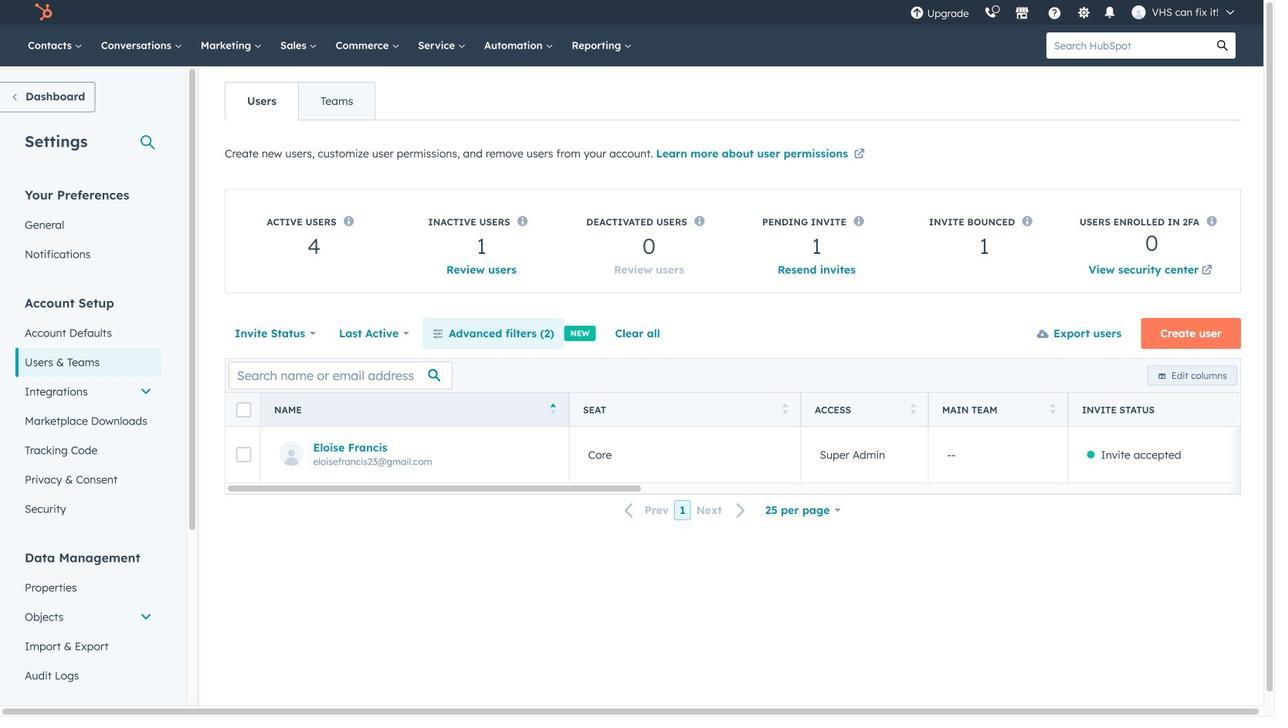 Task type: describe. For each thing, give the bounding box(es) containing it.
ascending sort. press to sort descending. image
[[551, 404, 556, 415]]

marketplaces image
[[1016, 7, 1030, 21]]

2 press to sort. element from the left
[[911, 404, 917, 417]]

1 press to sort. image from the left
[[783, 404, 789, 415]]

press to sort. image
[[911, 404, 917, 415]]

pagination navigation
[[616, 501, 756, 521]]

data management element
[[15, 550, 162, 691]]

link opens in a new window image
[[1202, 262, 1213, 281]]

ascending sort. press to sort descending. element
[[551, 404, 556, 417]]

Search HubSpot search field
[[1047, 32, 1210, 59]]

account setup element
[[15, 295, 162, 524]]



Task type: vqa. For each thing, say whether or not it's contained in the screenshot.
"onboarding.steps.sendTrackedEmailInGmail.title" icon
no



Task type: locate. For each thing, give the bounding box(es) containing it.
press to sort. element
[[783, 404, 789, 417], [911, 404, 917, 417], [1051, 404, 1057, 417]]

your preferences element
[[15, 187, 162, 269]]

link opens in a new window image
[[855, 146, 865, 164], [855, 150, 865, 160], [1202, 266, 1213, 277]]

0 horizontal spatial press to sort. element
[[783, 404, 789, 417]]

1 horizontal spatial press to sort. image
[[1051, 404, 1057, 415]]

terry turtle image
[[1133, 5, 1147, 19]]

3 press to sort. element from the left
[[1051, 404, 1057, 417]]

menu
[[903, 0, 1246, 25]]

1 horizontal spatial press to sort. element
[[911, 404, 917, 417]]

0 horizontal spatial press to sort. image
[[783, 404, 789, 415]]

2 horizontal spatial press to sort. element
[[1051, 404, 1057, 417]]

Search name or email address search field
[[229, 362, 453, 390]]

1 press to sort. element from the left
[[783, 404, 789, 417]]

navigation
[[225, 82, 376, 121]]

2 press to sort. image from the left
[[1051, 404, 1057, 415]]

press to sort. image
[[783, 404, 789, 415], [1051, 404, 1057, 415]]



